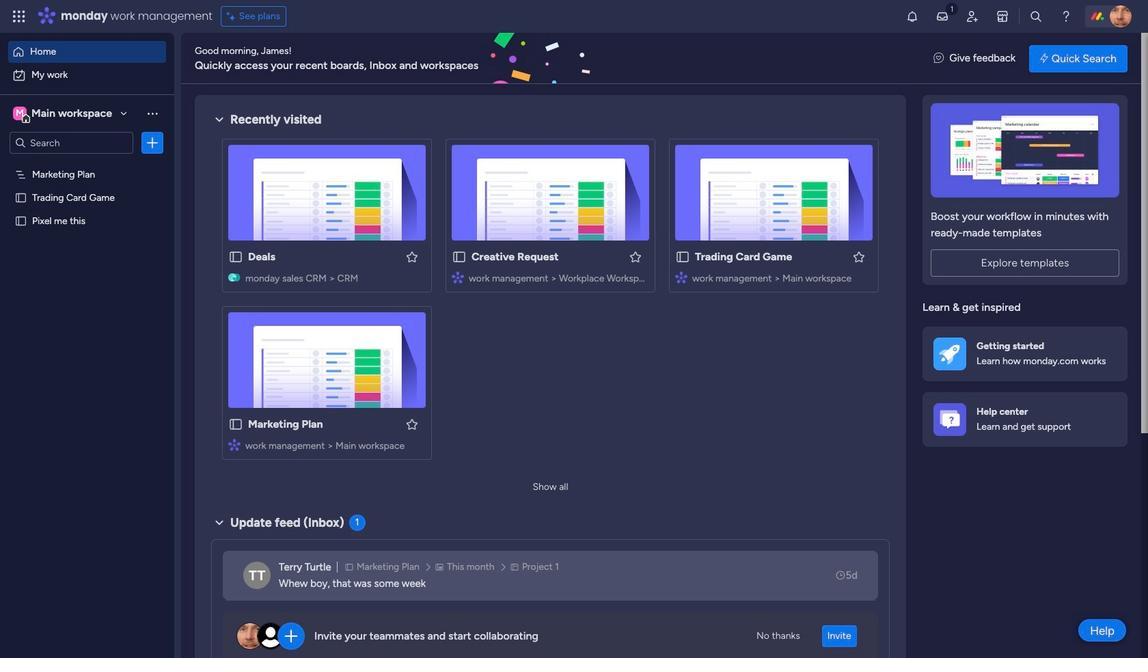 Task type: describe. For each thing, give the bounding box(es) containing it.
quick search results list box
[[211, 128, 890, 477]]

workspace selection element
[[13, 105, 114, 123]]

2 vertical spatial option
[[0, 162, 174, 164]]

Search in workspace field
[[29, 135, 114, 151]]

2 horizontal spatial add to favorites image
[[853, 250, 866, 264]]

see plans image
[[227, 9, 239, 24]]

0 vertical spatial option
[[8, 41, 166, 63]]

search everything image
[[1030, 10, 1043, 23]]

v2 bolt switch image
[[1041, 51, 1049, 66]]

select product image
[[12, 10, 26, 23]]

options image
[[146, 136, 159, 150]]

help center element
[[923, 392, 1128, 447]]

1 image
[[946, 1, 959, 16]]

getting started element
[[923, 326, 1128, 381]]

v2 user feedback image
[[934, 51, 944, 66]]

close recently visited image
[[211, 111, 228, 128]]



Task type: vqa. For each thing, say whether or not it's contained in the screenshot.
top Public board image
yes



Task type: locate. For each thing, give the bounding box(es) containing it.
invite members image
[[966, 10, 980, 23]]

terry turtle image
[[243, 562, 271, 589]]

james peterson image
[[1110, 5, 1132, 27]]

1 element
[[349, 515, 366, 531]]

add to favorites image
[[629, 250, 643, 264], [853, 250, 866, 264], [405, 417, 419, 431]]

public board image
[[676, 250, 691, 265]]

option
[[8, 41, 166, 63], [8, 64, 166, 86], [0, 162, 174, 164]]

templates image image
[[935, 103, 1116, 198]]

workspace options image
[[146, 106, 159, 120]]

0 horizontal spatial add to favorites image
[[405, 417, 419, 431]]

public board image
[[14, 191, 27, 204], [14, 214, 27, 227], [228, 250, 243, 265], [452, 250, 467, 265], [228, 417, 243, 432]]

close update feed (inbox) image
[[211, 515, 228, 531]]

add to favorites image
[[405, 250, 419, 264]]

1 vertical spatial option
[[8, 64, 166, 86]]

monday marketplace image
[[996, 10, 1010, 23]]

update feed image
[[936, 10, 950, 23]]

1 horizontal spatial add to favorites image
[[629, 250, 643, 264]]

help image
[[1060, 10, 1073, 23]]

list box
[[0, 160, 174, 417]]

notifications image
[[906, 10, 920, 23]]

workspace image
[[13, 106, 27, 121]]



